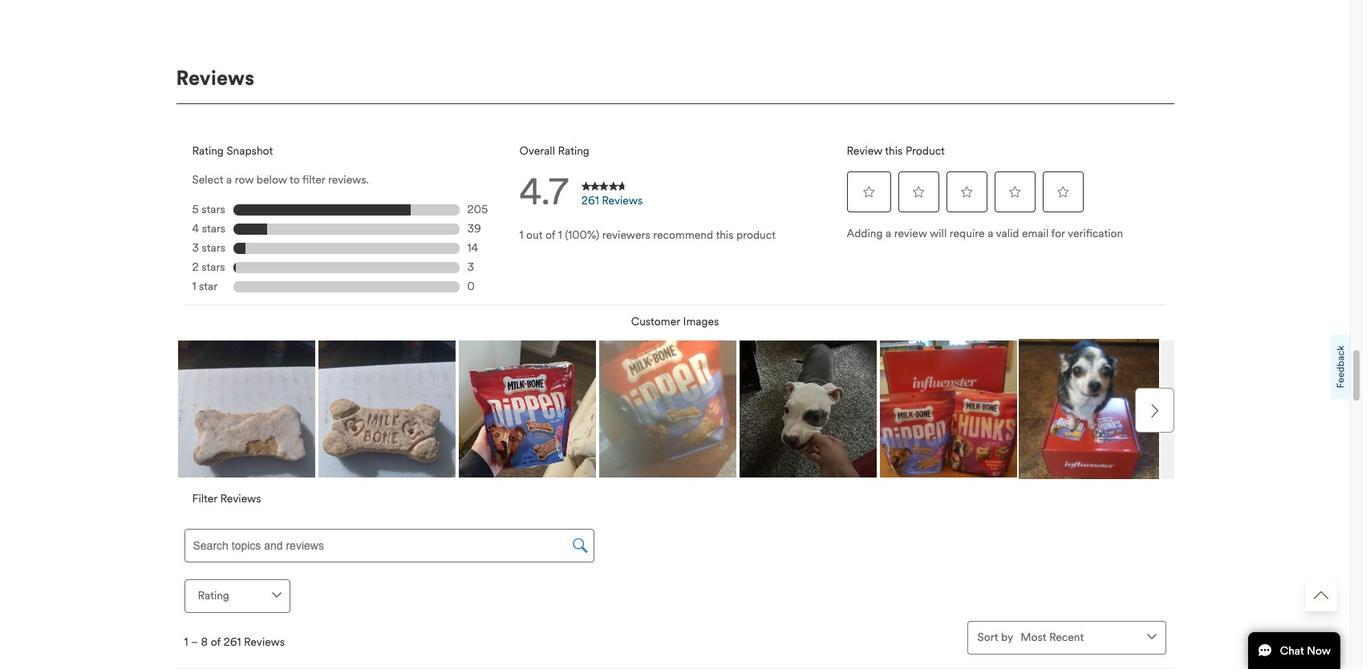Task type: vqa. For each thing, say whether or not it's contained in the screenshot.
not
no



Task type: locate. For each thing, give the bounding box(es) containing it.
5
[[192, 203, 199, 217]]

2 rating from the left
[[558, 144, 590, 158]]

0 horizontal spatial of
[[211, 636, 221, 650]]

4
[[192, 222, 199, 236]]

1 horizontal spatial 261
[[581, 194, 599, 208]]

2 stars from the top
[[202, 222, 226, 236]]

1 vertical spatial 261
[[223, 636, 241, 650]]

4.7
[[519, 170, 569, 214]]

1 left 'out'
[[519, 228, 523, 242]]

1 horizontal spatial 3
[[467, 261, 474, 275]]

1 left star
[[192, 280, 196, 294]]

0 horizontal spatial rating
[[192, 144, 224, 158]]

–
[[191, 636, 198, 650]]

reviews up "reviewers" on the left top of page
[[602, 194, 643, 208]]

for
[[1051, 227, 1065, 240]]

3
[[192, 242, 199, 255], [467, 261, 474, 275]]

adding a review will require a valid email for verification
[[847, 227, 1123, 240]]

1 stars from the top
[[202, 203, 225, 217]]

1 horizontal spatial of
[[546, 228, 555, 242]]

0 horizontal spatial this
[[716, 228, 734, 242]]

stars down 4 stars
[[202, 242, 225, 255]]

4 stars from the top
[[202, 261, 225, 275]]

1
[[519, 228, 523, 242], [558, 228, 562, 242], [192, 280, 196, 294], [184, 636, 188, 650]]

a left valid
[[988, 227, 994, 240]]

3 for 3 stars
[[192, 242, 199, 255]]

select a row below to filter reviews.
[[192, 173, 369, 187]]

of right 'out'
[[546, 228, 555, 242]]

0 horizontal spatial 3
[[192, 242, 199, 255]]

overall
[[519, 144, 555, 158]]

a left row
[[226, 173, 232, 187]]

261
[[581, 194, 599, 208], [223, 636, 241, 650]]

product
[[906, 144, 945, 158]]

stars for 5 stars
[[202, 203, 225, 217]]

261 up (100%)
[[581, 194, 599, 208]]

1 inside rating snapshot group
[[192, 280, 196, 294]]

customer images
[[631, 315, 719, 329]]

1 vertical spatial 3
[[467, 261, 474, 275]]

valid
[[996, 227, 1019, 240]]

email
[[1022, 227, 1049, 240]]

a
[[226, 173, 232, 187], [886, 227, 891, 240], [988, 227, 994, 240]]

1 horizontal spatial rating
[[558, 144, 590, 158]]

stars
[[202, 203, 225, 217], [202, 222, 226, 236], [202, 242, 225, 255], [202, 261, 225, 275]]

rating up 'select'
[[192, 144, 224, 158]]

39
[[467, 222, 481, 236]]

reviews up the rating snapshot at top left
[[176, 66, 254, 91]]

of right 8 at left
[[211, 636, 221, 650]]

0 horizontal spatial 261
[[223, 636, 241, 650]]

3 stars from the top
[[202, 242, 225, 255]]

0 vertical spatial of
[[546, 228, 555, 242]]

of
[[546, 228, 555, 242], [211, 636, 221, 650]]

out
[[526, 228, 543, 242]]

1 star
[[192, 280, 218, 294]]

require
[[950, 227, 985, 240]]

3 for 3
[[467, 261, 474, 275]]

customer
[[631, 315, 680, 329]]

261 right 8 at left
[[223, 636, 241, 650]]

rating
[[192, 144, 224, 158], [558, 144, 590, 158]]

0 vertical spatial 3
[[192, 242, 199, 255]]

1 for –
[[184, 636, 188, 650]]

Search topics and reviews text field
[[184, 529, 594, 563]]

reviews.
[[328, 173, 369, 187]]

stars right 2
[[202, 261, 225, 275]]

5 stars
[[192, 203, 225, 217]]

4 stars
[[192, 222, 226, 236]]

recommend
[[653, 228, 713, 242]]

0 vertical spatial 261
[[581, 194, 599, 208]]

this right review
[[885, 144, 903, 158]]

1 horizontal spatial a
[[886, 227, 891, 240]]

images
[[683, 315, 719, 329]]

3 up 0
[[467, 261, 474, 275]]

1 vertical spatial this
[[716, 228, 734, 242]]

3 down the "4"
[[192, 242, 199, 255]]

None search field
[[184, 529, 594, 563]]

filter
[[303, 173, 325, 187]]

reviews inside the overall rating element
[[602, 194, 643, 208]]

0 vertical spatial this
[[885, 144, 903, 158]]

review this product
[[847, 144, 945, 158]]

reviews
[[176, 66, 254, 91], [602, 194, 643, 208], [220, 492, 261, 506], [244, 636, 285, 650]]

stars right 5 on the top of the page
[[202, 203, 225, 217]]

will
[[930, 227, 947, 240]]

1 left (100%)
[[558, 228, 562, 242]]

2 stars
[[192, 261, 225, 275]]

this left product
[[716, 228, 734, 242]]

1 left –
[[184, 636, 188, 650]]

to
[[290, 173, 300, 187]]

scroll to top image
[[1314, 589, 1329, 603]]

a left review
[[886, 227, 891, 240]]

rating right overall
[[558, 144, 590, 158]]

rating is 0 (out of 5 stars). group
[[847, 168, 1088, 216]]

verification
[[1068, 227, 1123, 240]]

this
[[885, 144, 903, 158], [716, 228, 734, 242]]

stars right the "4"
[[202, 222, 226, 236]]

0 horizontal spatial a
[[226, 173, 232, 187]]

1 out of 1 (100%) reviewers recommend this product
[[519, 228, 776, 242]]

1 horizontal spatial this
[[885, 144, 903, 158]]



Task type: describe. For each thing, give the bounding box(es) containing it.
1 – 8 of 261 reviews
[[184, 636, 285, 650]]

styled arrow button link
[[1305, 580, 1337, 612]]

reviewers
[[602, 228, 650, 242]]

stars for 2 stars
[[202, 261, 225, 275]]

select
[[192, 173, 223, 187]]

stars for 4 stars
[[202, 222, 226, 236]]

filter reviews
[[192, 492, 261, 506]]

261 reviews link
[[573, 172, 652, 220]]

1 vertical spatial of
[[211, 636, 221, 650]]

review
[[894, 227, 927, 240]]

snapshot
[[227, 144, 273, 158]]

2
[[192, 261, 199, 275]]

(100%)
[[565, 228, 600, 242]]

rating snapshot
[[192, 144, 273, 158]]

row
[[235, 173, 254, 187]]

1 for out
[[519, 228, 523, 242]]

2 horizontal spatial a
[[988, 227, 994, 240]]

this inside the overall rating element
[[716, 228, 734, 242]]

below
[[257, 173, 287, 187]]

of inside the overall rating element
[[546, 228, 555, 242]]

overall rating
[[519, 144, 590, 158]]

overall rating element
[[511, 135, 839, 250]]

reviews right filter
[[220, 492, 261, 506]]

a for review
[[886, 227, 891, 240]]

stars for 3 stars
[[202, 242, 225, 255]]

8
[[201, 636, 208, 650]]

adding
[[847, 227, 883, 240]]

0
[[467, 280, 475, 294]]

1 for star
[[192, 280, 196, 294]]

1 rating from the left
[[192, 144, 224, 158]]

261 inside the overall rating element
[[581, 194, 599, 208]]

star
[[199, 280, 218, 294]]

reviews right 8 at left
[[244, 636, 285, 650]]

261 reviews
[[581, 194, 643, 208]]

14
[[467, 242, 478, 255]]

filter
[[192, 492, 217, 506]]

a for row
[[226, 173, 232, 187]]

3 stars
[[192, 242, 225, 255]]

rating snapshot group
[[192, 200, 503, 297]]

product
[[736, 228, 776, 242]]

review
[[847, 144, 883, 158]]

205
[[467, 203, 488, 217]]



